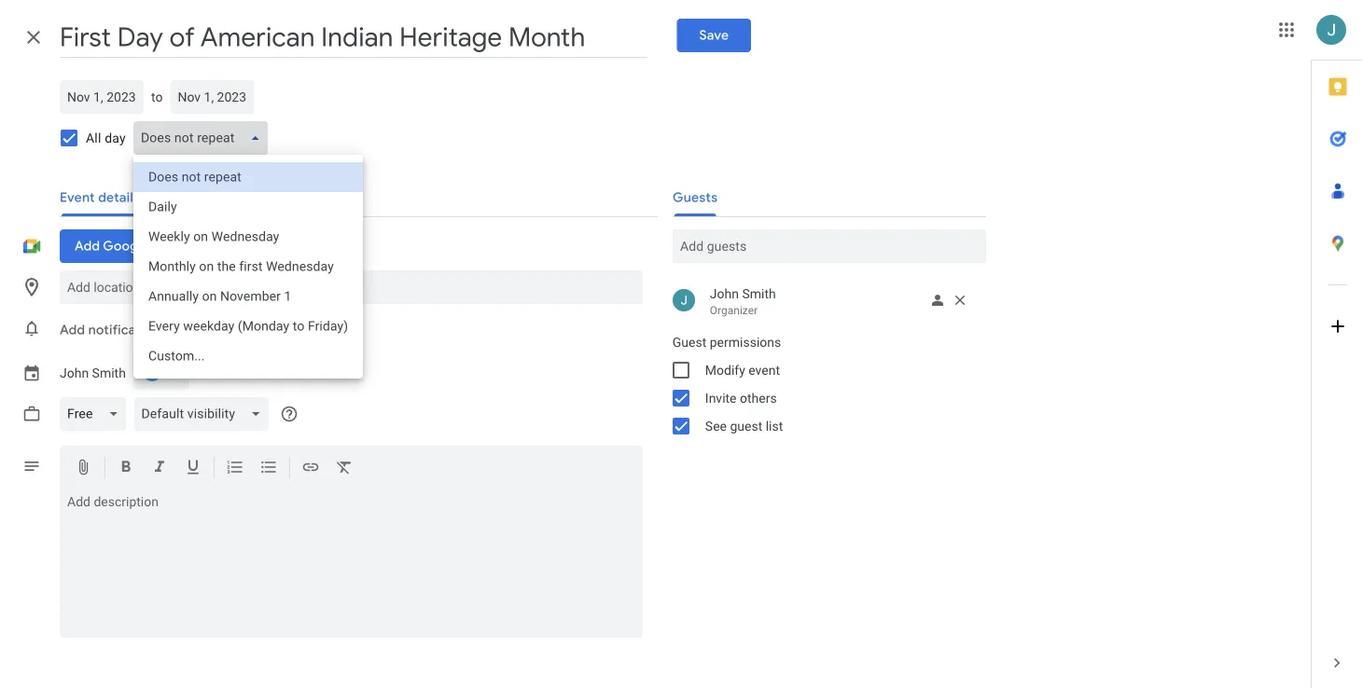 Task type: vqa. For each thing, say whether or not it's contained in the screenshot.
calendars
no



Task type: locate. For each thing, give the bounding box(es) containing it.
john up organizer
[[710, 286, 739, 301]]

weekly on wednesday option
[[133, 222, 363, 252]]

invite others
[[706, 391, 777, 406]]

tab list
[[1312, 61, 1364, 638]]

invite
[[706, 391, 737, 406]]

Start date text field
[[67, 86, 136, 108]]

1 horizontal spatial smith
[[742, 286, 776, 301]]

john inside john smith organizer
[[710, 286, 739, 301]]

group
[[658, 329, 986, 441]]

smith for john smith
[[92, 366, 126, 381]]

john smith organizer
[[710, 286, 776, 317]]

every weekday (monday to friday) option
[[133, 312, 363, 342]]

guest permissions
[[673, 335, 781, 350]]

john smith, organizer tree item
[[658, 282, 986, 321]]

john for john smith
[[60, 366, 89, 381]]

john
[[710, 286, 739, 301], [60, 366, 89, 381]]

1 horizontal spatial john
[[710, 286, 739, 301]]

smith down add notification
[[92, 366, 126, 381]]

calendar color, event color image
[[141, 357, 182, 390]]

remove formatting image
[[335, 458, 354, 480]]

smith inside john smith organizer
[[742, 286, 776, 301]]

1 vertical spatial smith
[[92, 366, 126, 381]]

permissions
[[710, 335, 781, 350]]

Guests text field
[[680, 230, 979, 263]]

smith up organizer
[[742, 286, 776, 301]]

1 vertical spatial john
[[60, 366, 89, 381]]

None field
[[133, 121, 276, 155], [60, 398, 134, 431], [134, 398, 276, 431], [133, 121, 276, 155], [60, 398, 134, 431], [134, 398, 276, 431]]

0 horizontal spatial smith
[[92, 366, 126, 381]]

john for john smith organizer
[[710, 286, 739, 301]]

john down the add
[[60, 366, 89, 381]]

annually on november 1 option
[[133, 282, 363, 312]]

to
[[151, 89, 163, 105]]

0 vertical spatial john
[[710, 286, 739, 301]]

smith
[[742, 286, 776, 301], [92, 366, 126, 381]]

save button
[[677, 19, 751, 52]]

0 vertical spatial smith
[[742, 286, 776, 301]]

0 horizontal spatial john
[[60, 366, 89, 381]]



Task type: describe. For each thing, give the bounding box(es) containing it.
italic image
[[150, 458, 169, 480]]

event
[[749, 363, 780, 378]]

day
[[105, 130, 126, 146]]

insert link image
[[301, 458, 320, 480]]

daily option
[[133, 192, 363, 222]]

Description text field
[[60, 495, 643, 635]]

group containing guest permissions
[[658, 329, 986, 441]]

guest
[[673, 335, 707, 350]]

Location text field
[[67, 271, 636, 304]]

Title text field
[[60, 17, 647, 58]]

add notification button
[[52, 308, 167, 353]]

add notification
[[60, 322, 160, 339]]

add
[[60, 322, 85, 339]]

recurrence list box
[[133, 155, 363, 379]]

list
[[766, 419, 783, 434]]

modify
[[706, 363, 746, 378]]

all
[[86, 130, 101, 146]]

numbered list image
[[226, 458, 245, 480]]

notification
[[88, 322, 160, 339]]

see guest list
[[706, 419, 783, 434]]

organizer
[[710, 304, 758, 317]]

guest
[[730, 419, 763, 434]]

bulleted list image
[[259, 458, 278, 480]]

formatting options toolbar
[[60, 446, 643, 491]]

does not repeat option
[[133, 162, 363, 192]]

smith for john smith organizer
[[742, 286, 776, 301]]

bold image
[[117, 458, 135, 480]]

all day
[[86, 130, 126, 146]]

john smith
[[60, 366, 126, 381]]

save
[[699, 27, 729, 44]]

see
[[706, 419, 727, 434]]

custom... option
[[133, 342, 363, 371]]

monthly on the first wednesday option
[[133, 252, 363, 282]]

others
[[740, 391, 777, 406]]

underline image
[[184, 458, 203, 480]]

End date text field
[[178, 86, 247, 108]]

modify event
[[706, 363, 780, 378]]



